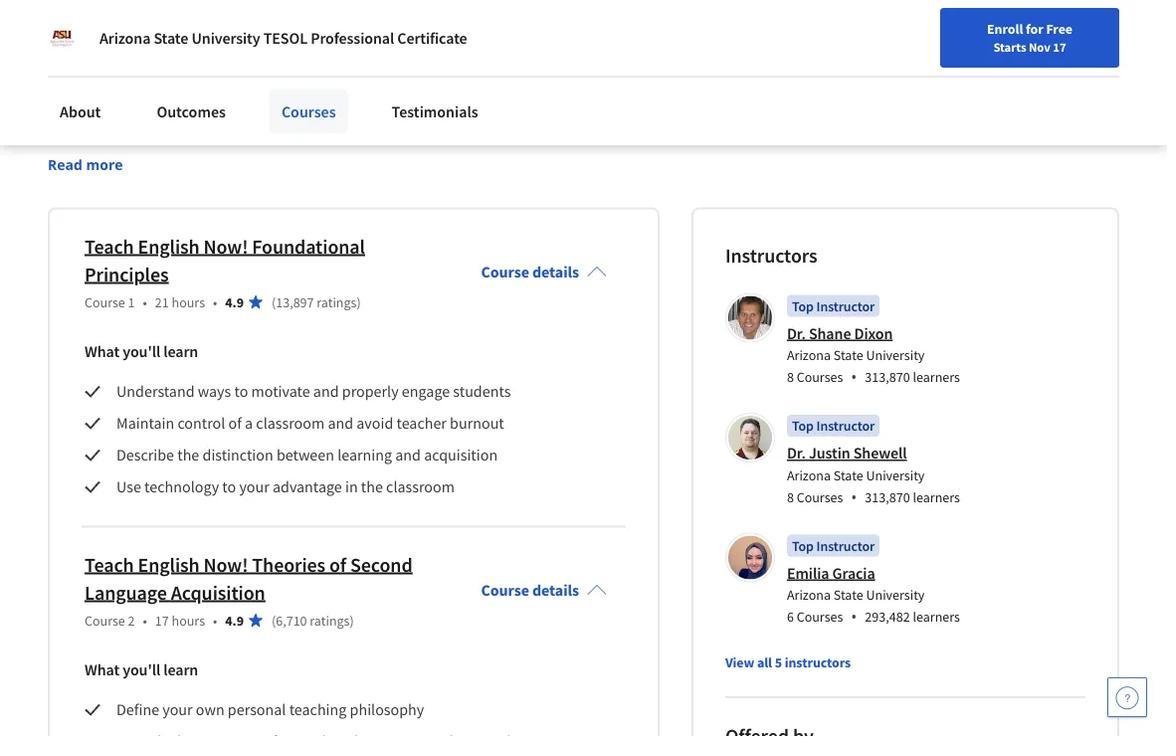 Task type: vqa. For each thing, say whether or not it's contained in the screenshot.


Task type: locate. For each thing, give the bounding box(es) containing it.
teach for teach english now! theories of second language acquisition
[[85, 553, 134, 578]]

classroom down motivate on the bottom left
[[256, 414, 325, 434]]

2 top from the top
[[792, 417, 814, 435]]

1 vertical spatial now!
[[204, 553, 248, 578]]

university
[[192, 28, 260, 48], [867, 347, 925, 365], [867, 467, 925, 485], [867, 587, 925, 605]]

course up teach
[[363, 17, 442, 52]]

polish
[[314, 102, 355, 122]]

0 vertical spatial learn
[[164, 342, 198, 362]]

this
[[226, 126, 250, 146]]

instructor inside top instructor emilia gracia arizona state university 6 courses • 293,482 learners
[[817, 537, 875, 555]]

instructor up dr. justin shewell link
[[817, 417, 875, 435]]

2 vertical spatial 8
[[787, 489, 794, 507]]

2 ( from the top
[[272, 612, 276, 630]]

english inside teach english now! foundational principles
[[138, 234, 200, 259]]

1 vertical spatial what you'll learn
[[85, 661, 198, 681]]

0 vertical spatial is
[[126, 78, 137, 98]]

1 horizontal spatial teaching
[[392, 102, 449, 122]]

( down teach english now! foundational principles
[[272, 293, 276, 311]]

2 vertical spatial for
[[340, 126, 358, 146]]

classroom
[[256, 414, 325, 434], [386, 478, 455, 498]]

1 vertical spatial )
[[350, 612, 354, 630]]

8 down dr. justin shewell link
[[787, 489, 794, 507]]

top inside top instructor emilia gracia arizona state university 6 courses • 293,482 learners
[[792, 537, 814, 555]]

in up add
[[531, 78, 543, 98]]

shane
[[809, 324, 852, 344]]

17 right 2 at the bottom left of the page
[[155, 612, 169, 630]]

1 vertical spatial what
[[85, 661, 120, 681]]

dr. justin shewell link
[[787, 444, 907, 464]]

university.
[[97, 150, 166, 170]]

now! inside teach english now! theories of second language acquisition
[[204, 553, 248, 578]]

maintain control of a classroom and avoid teacher burnout
[[116, 414, 505, 434]]

hours
[[172, 293, 205, 311], [172, 612, 205, 630]]

1 course details from the top
[[482, 263, 579, 283]]

english up principles
[[138, 234, 200, 259]]

english inside teach english now! theories of second language acquisition
[[138, 553, 200, 578]]

professional up designed
[[48, 17, 195, 52]]

series
[[448, 17, 517, 52]]

acquisition
[[171, 581, 266, 606]]

1 course details button from the top
[[466, 221, 623, 324]]

1 vertical spatial ratings
[[310, 612, 350, 630]]

certificate up teach
[[398, 28, 468, 48]]

1 4.9 from the top
[[225, 293, 244, 311]]

1 vertical spatial 4.9
[[225, 612, 244, 630]]

what you'll learn for teach english now! theories of second language acquisition
[[85, 661, 198, 681]]

skills,
[[452, 102, 490, 122]]

learn up own
[[164, 661, 198, 681]]

0 vertical spatial in
[[531, 78, 543, 98]]

ratings for theories
[[310, 612, 350, 630]]

top instructor emilia gracia arizona state university 6 courses • 293,482 learners
[[787, 537, 961, 628]]

emilia
[[787, 564, 830, 584]]

1 313,870 from the top
[[866, 369, 911, 387]]

learners
[[913, 369, 961, 387], [913, 489, 961, 507], [913, 609, 961, 627]]

details for teach english now! foundational principles
[[533, 263, 579, 283]]

) for teach english now! theories of second language acquisition
[[350, 612, 354, 630]]

0 horizontal spatial classroom
[[256, 414, 325, 434]]

for up become
[[204, 78, 223, 98]]

what
[[85, 342, 120, 362], [85, 661, 120, 681]]

properly
[[342, 382, 399, 402]]

313,870
[[866, 369, 911, 387], [866, 489, 911, 507]]

top for dr. justin shewell
[[792, 417, 814, 435]]

teach inside teach english now! theories of second language acquisition
[[85, 553, 134, 578]]

english inside this course is designed for anyone who wants to teach english anywhere in the world.  if you want to become a teacher, polish your teaching skills, or add a credential to your resume, this is the course for you! get certified by a nationally- ranked university.
[[410, 78, 459, 98]]

313,870 inside top instructor dr. shane dixon arizona state university 8 courses • 313,870 learners
[[866, 369, 911, 387]]

course
[[363, 17, 442, 52], [79, 78, 123, 98], [292, 126, 337, 146]]

3 top from the top
[[792, 537, 814, 555]]

and for learning
[[396, 446, 421, 466]]

teaching right personal
[[289, 701, 347, 721]]

understand ways to motivate and properly engage students
[[116, 382, 511, 402]]

classroom down acquisition
[[386, 478, 455, 498]]

2 dr. from the top
[[787, 444, 806, 464]]

1 instructor from the top
[[817, 297, 875, 315]]

1 top from the top
[[792, 297, 814, 315]]

english up testimonials
[[410, 78, 459, 98]]

want
[[136, 102, 170, 122]]

0 vertical spatial learners
[[913, 369, 961, 387]]

0 horizontal spatial for
[[204, 78, 223, 98]]

1 vertical spatial dr.
[[787, 444, 806, 464]]

1 vertical spatial english
[[138, 234, 200, 259]]

0 horizontal spatial 17
[[155, 612, 169, 630]]

1 vertical spatial hours
[[172, 612, 205, 630]]

1 horizontal spatial classroom
[[386, 478, 455, 498]]

• down dr. shane dixon link
[[852, 367, 858, 388]]

for up nov
[[1027, 20, 1044, 38]]

english
[[410, 78, 459, 98], [138, 234, 200, 259], [138, 553, 200, 578]]

2 horizontal spatial course
[[363, 17, 442, 52]]

1 hours from the top
[[172, 293, 205, 311]]

you'll up understand
[[123, 342, 160, 362]]

2 details from the top
[[533, 581, 579, 601]]

• down dr. justin shewell link
[[852, 487, 858, 508]]

theories
[[252, 553, 326, 578]]

1 horizontal spatial course
[[292, 126, 337, 146]]

university down the dixon
[[867, 347, 925, 365]]

2 vertical spatial learners
[[913, 609, 961, 627]]

0 vertical spatial )
[[357, 293, 361, 311]]

( for theories
[[272, 612, 276, 630]]

acquisition
[[424, 446, 498, 466]]

what you'll learn for teach english now! foundational principles
[[85, 342, 198, 362]]

(
[[272, 293, 276, 311], [272, 612, 276, 630]]

learn up understand
[[164, 342, 198, 362]]

your down distinction
[[239, 478, 270, 498]]

0 vertical spatial instructor
[[817, 297, 875, 315]]

state down gracia
[[834, 587, 864, 605]]

0 vertical spatial ratings
[[317, 293, 357, 311]]

university down shewell
[[867, 467, 925, 485]]

2 4.9 from the top
[[225, 612, 244, 630]]

dr. left shane
[[787, 324, 806, 344]]

•
[[143, 293, 147, 311], [213, 293, 217, 311], [852, 367, 858, 388], [852, 487, 858, 508], [852, 607, 858, 628], [143, 612, 147, 630], [213, 612, 217, 630]]

( down teach english now! theories of second language acquisition link on the left bottom
[[272, 612, 276, 630]]

course details for teach english now! theories of second language acquisition
[[482, 581, 579, 601]]

4.9
[[225, 293, 244, 311], [225, 612, 244, 630]]

• left the 293,482
[[852, 607, 858, 628]]

understand
[[116, 382, 195, 402]]

arizona inside top instructor dr. shane dixon arizona state university 8 courses • 313,870 learners
[[787, 347, 831, 365]]

2 313,870 from the top
[[866, 489, 911, 507]]

0 vertical spatial teach
[[85, 234, 134, 259]]

0 vertical spatial 313,870
[[866, 369, 911, 387]]

1 horizontal spatial of
[[330, 553, 347, 578]]

top inside top instructor dr. shane dixon arizona state university 8 courses • 313,870 learners
[[792, 297, 814, 315]]

2 instructor from the top
[[817, 417, 875, 435]]

0 vertical spatial details
[[533, 263, 579, 283]]

313,870 for dr. justin shewell
[[866, 489, 911, 507]]

0 vertical spatial 4.9
[[225, 293, 244, 311]]

view all 5 instructors
[[726, 654, 851, 672]]

4.9 for theories
[[225, 612, 244, 630]]

now! up acquisition
[[204, 553, 248, 578]]

1 learn from the top
[[164, 342, 198, 362]]

a down anyone
[[247, 102, 255, 122]]

state inside top instructor emilia gracia arizona state university 6 courses • 293,482 learners
[[834, 587, 864, 605]]

describe the distinction between learning and acquisition
[[116, 446, 498, 466]]

details
[[533, 263, 579, 283], [533, 581, 579, 601]]

what for teach english now! theories of second language acquisition
[[85, 661, 120, 681]]

students
[[453, 382, 511, 402]]

is up you in the left of the page
[[126, 78, 137, 98]]

top up shane
[[792, 297, 814, 315]]

2 horizontal spatial for
[[1027, 20, 1044, 38]]

state down dr. shane dixon link
[[834, 347, 864, 365]]

you'll up define
[[123, 661, 160, 681]]

is right this on the top of the page
[[253, 126, 264, 146]]

) right '6,710'
[[350, 612, 354, 630]]

teaching up get
[[392, 102, 449, 122]]

17 down free
[[1054, 39, 1067, 55]]

1 teach from the top
[[85, 234, 134, 259]]

emilia gracia image
[[729, 536, 773, 580]]

8 down dr. shane dixon link
[[787, 369, 794, 387]]

0 horizontal spatial )
[[350, 612, 354, 630]]

top up justin
[[792, 417, 814, 435]]

1 horizontal spatial 17
[[1054, 39, 1067, 55]]

0 vertical spatial of
[[229, 414, 242, 434]]

learn for teach english now! foundational principles
[[164, 342, 198, 362]]

1 now! from the top
[[204, 234, 248, 259]]

1 vertical spatial 8
[[787, 369, 794, 387]]

• inside top instructor dr. shane dixon arizona state university 8 courses • 313,870 learners
[[852, 367, 858, 388]]

1 vertical spatial details
[[533, 581, 579, 601]]

english for theories
[[138, 553, 200, 578]]

1 vertical spatial course details button
[[466, 539, 623, 643]]

courses right 6
[[797, 609, 844, 627]]

8
[[344, 17, 358, 52], [787, 369, 794, 387], [787, 489, 794, 507]]

get
[[394, 126, 417, 146]]

0 vertical spatial (
[[272, 293, 276, 311]]

use technology to your advantage in the classroom
[[116, 478, 455, 498]]

and left avoid
[[328, 414, 354, 434]]

top inside top instructor dr. justin shewell arizona state university 8 courses • 313,870 learners
[[792, 417, 814, 435]]

1 vertical spatial course
[[79, 78, 123, 98]]

avoid
[[357, 414, 394, 434]]

the up nationally-
[[547, 78, 568, 98]]

university up the 293,482
[[867, 587, 925, 605]]

of up distinction
[[229, 414, 242, 434]]

english up the language
[[138, 553, 200, 578]]

None search field
[[252, 12, 421, 52]]

for left you!
[[340, 126, 358, 146]]

0 vertical spatial now!
[[204, 234, 248, 259]]

instructor inside top instructor dr. justin shewell arizona state university 8 courses • 313,870 learners
[[817, 417, 875, 435]]

teaching inside this course is designed for anyone who wants to teach english anywhere in the world.  if you want to become a teacher, polish your teaching skills, or add a credential to your resume, this is the course for you! get certified by a nationally- ranked university.
[[392, 102, 449, 122]]

course details button for teach english now! theories of second language acquisition
[[466, 539, 623, 643]]

menu item
[[823, 20, 951, 85]]

1 vertical spatial classroom
[[386, 478, 455, 498]]

ways
[[198, 382, 231, 402]]

2 vertical spatial english
[[138, 553, 200, 578]]

top for dr. shane dixon
[[792, 297, 814, 315]]

• inside top instructor dr. justin shewell arizona state university 8 courses • 313,870 learners
[[852, 487, 858, 508]]

instructor for justin
[[817, 417, 875, 435]]

your left own
[[163, 701, 193, 721]]

course details button for teach english now! foundational principles
[[466, 221, 623, 324]]

hours down acquisition
[[172, 612, 205, 630]]

teacher
[[397, 414, 447, 434]]

0 vertical spatial you'll
[[123, 342, 160, 362]]

now! inside teach english now! foundational principles
[[204, 234, 248, 259]]

emilia gracia link
[[787, 564, 876, 584]]

enroll
[[988, 20, 1024, 38]]

2 learn from the top
[[164, 661, 198, 681]]

8 for dr. shane dixon
[[787, 369, 794, 387]]

instructors
[[726, 243, 818, 268]]

1 vertical spatial and
[[328, 414, 354, 434]]

you'll for teach english now! foundational principles
[[123, 342, 160, 362]]

0 vertical spatial what
[[85, 342, 120, 362]]

your up you!
[[358, 102, 388, 122]]

arizona down justin
[[787, 467, 831, 485]]

1 vertical spatial course details
[[482, 581, 579, 601]]

313,870 down the dixon
[[866, 369, 911, 387]]

dr. for dr. justin shewell
[[787, 444, 806, 464]]

and up maintain control of a classroom and avoid teacher burnout
[[314, 382, 339, 402]]

of inside teach english now! theories of second language acquisition
[[330, 553, 347, 578]]

you'll for teach english now! theories of second language acquisition
[[123, 661, 160, 681]]

1 vertical spatial 17
[[155, 612, 169, 630]]

2 course details button from the top
[[466, 539, 623, 643]]

language
[[85, 581, 167, 606]]

1 vertical spatial 313,870
[[866, 489, 911, 507]]

1 vertical spatial learn
[[164, 661, 198, 681]]

0 vertical spatial teaching
[[392, 102, 449, 122]]

course
[[482, 263, 530, 283], [85, 293, 125, 311], [482, 581, 530, 601], [85, 612, 125, 630]]

arizona right arizona state university image
[[100, 28, 151, 48]]

professional up the wants
[[311, 28, 394, 48]]

313,870 down shewell
[[866, 489, 911, 507]]

313,870 inside top instructor dr. justin shewell arizona state university 8 courses • 313,870 learners
[[866, 489, 911, 507]]

certificate up anyone
[[200, 17, 324, 52]]

what you'll learn up understand
[[85, 342, 198, 362]]

in inside this course is designed for anyone who wants to teach english anywhere in the world.  if you want to become a teacher, polish your teaching skills, or add a credential to your resume, this is the course for you! get certified by a nationally- ranked university.
[[531, 78, 543, 98]]

now! left foundational
[[204, 234, 248, 259]]

4.9 down teach english now! foundational principles
[[225, 293, 244, 311]]

1 horizontal spatial in
[[531, 78, 543, 98]]

what you'll learn
[[85, 342, 198, 362], [85, 661, 198, 681]]

dr. inside top instructor dr. justin shewell arizona state university 8 courses • 313,870 learners
[[787, 444, 806, 464]]

0 vertical spatial for
[[1027, 20, 1044, 38]]

1 vertical spatial teach
[[85, 553, 134, 578]]

1 horizontal spatial is
[[253, 126, 264, 146]]

learn for teach english now! theories of second language acquisition
[[164, 661, 198, 681]]

0 vertical spatial 17
[[1054, 39, 1067, 55]]

learners inside top instructor emilia gracia arizona state university 6 courses • 293,482 learners
[[913, 609, 961, 627]]

1 you'll from the top
[[123, 342, 160, 362]]

0 vertical spatial english
[[410, 78, 459, 98]]

your
[[358, 102, 388, 122], [135, 126, 166, 146], [239, 478, 270, 498], [163, 701, 193, 721]]

instructor up gracia
[[817, 537, 875, 555]]

teach up the language
[[85, 553, 134, 578]]

1 dr. from the top
[[787, 324, 806, 344]]

1 vertical spatial top
[[792, 417, 814, 435]]

1 details from the top
[[533, 263, 579, 283]]

arizona inside top instructor dr. justin shewell arizona state university 8 courses • 313,870 learners
[[787, 467, 831, 485]]

who
[[278, 78, 307, 98]]

all
[[758, 654, 773, 672]]

teach inside teach english now! foundational principles
[[85, 234, 134, 259]]

courses down justin
[[797, 489, 844, 507]]

state
[[154, 28, 188, 48], [834, 347, 864, 365], [834, 467, 864, 485], [834, 587, 864, 605]]

0 horizontal spatial teaching
[[289, 701, 347, 721]]

2 teach from the top
[[85, 553, 134, 578]]

to down you in the left of the page
[[118, 126, 132, 146]]

what for teach english now! foundational principles
[[85, 342, 120, 362]]

the
[[547, 78, 568, 98], [267, 126, 289, 146], [177, 446, 199, 466], [361, 478, 383, 498]]

world.
[[48, 102, 90, 122]]

) right 13,897
[[357, 293, 361, 311]]

1 vertical spatial for
[[204, 78, 223, 98]]

and down teacher
[[396, 446, 421, 466]]

for
[[1027, 20, 1044, 38], [204, 78, 223, 98], [340, 126, 358, 146]]

arizona down emilia
[[787, 587, 831, 605]]

course up if
[[79, 78, 123, 98]]

• down teach english now! foundational principles
[[213, 293, 217, 311]]

to right "ways"
[[234, 382, 248, 402]]

hours right 21
[[172, 293, 205, 311]]

4.9 down acquisition
[[225, 612, 244, 630]]

0 horizontal spatial in
[[345, 478, 358, 498]]

university up anyone
[[192, 28, 260, 48]]

state down dr. justin shewell link
[[834, 467, 864, 485]]

ratings
[[317, 293, 357, 311], [310, 612, 350, 630]]

what up understand
[[85, 342, 120, 362]]

top up emilia
[[792, 537, 814, 555]]

instructor inside top instructor dr. shane dixon arizona state university 8 courses • 313,870 learners
[[817, 297, 875, 315]]

)
[[357, 293, 361, 311], [350, 612, 354, 630]]

course 1 • 21 hours •
[[85, 293, 217, 311]]

( 13,897 ratings )
[[272, 293, 361, 311]]

8 for dr. justin shewell
[[787, 489, 794, 507]]

course down polish
[[292, 126, 337, 146]]

2 vertical spatial instructor
[[817, 537, 875, 555]]

2 learners from the top
[[913, 489, 961, 507]]

1 vertical spatial of
[[330, 553, 347, 578]]

0 vertical spatial course details
[[482, 263, 579, 283]]

2 hours from the top
[[172, 612, 205, 630]]

courses link
[[270, 90, 348, 133]]

university inside top instructor dr. justin shewell arizona state university 8 courses • 313,870 learners
[[867, 467, 925, 485]]

0 vertical spatial course details button
[[466, 221, 623, 324]]

2 vertical spatial course
[[292, 126, 337, 146]]

6
[[787, 609, 794, 627]]

learners for shewell
[[913, 489, 961, 507]]

nov
[[1029, 39, 1051, 55]]

1 vertical spatial you'll
[[123, 661, 160, 681]]

what up define
[[85, 661, 120, 681]]

1 ( from the top
[[272, 293, 276, 311]]

1 learners from the top
[[913, 369, 961, 387]]

add
[[510, 102, 536, 122]]

course details for teach english now! foundational principles
[[482, 263, 579, 283]]

is
[[126, 78, 137, 98], [253, 126, 264, 146]]

learners inside top instructor dr. shane dixon arizona state university 8 courses • 313,870 learners
[[913, 369, 961, 387]]

2 what from the top
[[85, 661, 120, 681]]

0 vertical spatial what you'll learn
[[85, 342, 198, 362]]

2 what you'll learn from the top
[[85, 661, 198, 681]]

0 vertical spatial hours
[[172, 293, 205, 311]]

ratings right 13,897
[[317, 293, 357, 311]]

now! for theories
[[204, 553, 248, 578]]

3 learners from the top
[[913, 609, 961, 627]]

2 you'll from the top
[[123, 661, 160, 681]]

of left second
[[330, 553, 347, 578]]

1 vertical spatial learners
[[913, 489, 961, 507]]

1 what you'll learn from the top
[[85, 342, 198, 362]]

instructor up dr. shane dixon link
[[817, 297, 875, 315]]

2 now! from the top
[[204, 553, 248, 578]]

1 horizontal spatial )
[[357, 293, 361, 311]]

more
[[86, 155, 123, 174]]

ratings for foundational
[[317, 293, 357, 311]]

courses down shane
[[797, 369, 844, 387]]

to
[[353, 78, 367, 98], [173, 102, 187, 122], [118, 126, 132, 146], [234, 382, 248, 402], [222, 478, 236, 498]]

learners inside top instructor dr. justin shewell arizona state university 8 courses • 313,870 learners
[[913, 489, 961, 507]]

in
[[531, 78, 543, 98], [345, 478, 358, 498]]

2 course details from the top
[[482, 581, 579, 601]]

this
[[48, 78, 76, 98]]

dr. inside top instructor dr. shane dixon arizona state university 8 courses • 313,870 learners
[[787, 324, 806, 344]]

teach up principles
[[85, 234, 134, 259]]

8 inside top instructor dr. shane dixon arizona state university 8 courses • 313,870 learners
[[787, 369, 794, 387]]

what you'll learn up define
[[85, 661, 198, 681]]

to left teach
[[353, 78, 367, 98]]

8 right -
[[344, 17, 358, 52]]

enroll for free starts nov 17
[[988, 20, 1073, 55]]

now!
[[204, 234, 248, 259], [204, 553, 248, 578]]

view all 5 instructors button
[[726, 653, 851, 673]]

1 vertical spatial instructor
[[817, 417, 875, 435]]

ratings right '6,710'
[[310, 612, 350, 630]]

for inside enroll for free starts nov 17
[[1027, 20, 1044, 38]]

8 inside top instructor dr. justin shewell arizona state university 8 courses • 313,870 learners
[[787, 489, 794, 507]]

2 vertical spatial and
[[396, 446, 421, 466]]

dr. left justin
[[787, 444, 806, 464]]

0 vertical spatial dr.
[[787, 324, 806, 344]]

3 instructor from the top
[[817, 537, 875, 555]]

1 what from the top
[[85, 342, 120, 362]]

1 vertical spatial (
[[272, 612, 276, 630]]

2 vertical spatial top
[[792, 537, 814, 555]]

help center image
[[1116, 686, 1140, 710]]

0 vertical spatial top
[[792, 297, 814, 315]]



Task type: describe. For each thing, give the bounding box(es) containing it.
a right add
[[539, 102, 547, 122]]

the down learning at the bottom left of page
[[361, 478, 383, 498]]

courses inside top instructor dr. shane dixon arizona state university 8 courses • 313,870 learners
[[797, 369, 844, 387]]

1 horizontal spatial certificate
[[398, 28, 468, 48]]

instructors
[[785, 654, 851, 672]]

learning
[[338, 446, 392, 466]]

details for teach english now! theories of second language acquisition
[[533, 581, 579, 601]]

about link
[[48, 90, 113, 133]]

now! for foundational
[[204, 234, 248, 259]]

0 vertical spatial and
[[314, 382, 339, 402]]

0 horizontal spatial course
[[79, 78, 123, 98]]

0 vertical spatial course
[[363, 17, 442, 52]]

hours for foundational
[[172, 293, 205, 311]]

• right 2 at the bottom left of the page
[[143, 612, 147, 630]]

1 vertical spatial is
[[253, 126, 264, 146]]

designed
[[140, 78, 201, 98]]

0 horizontal spatial is
[[126, 78, 137, 98]]

hours for theories
[[172, 612, 205, 630]]

anyone
[[226, 78, 275, 98]]

describe
[[116, 446, 174, 466]]

credential
[[48, 126, 115, 146]]

to down designed
[[173, 102, 187, 122]]

show notifications image
[[972, 25, 996, 49]]

course 2 • 17 hours •
[[85, 612, 217, 630]]

dr. for dr. shane dixon
[[787, 324, 806, 344]]

principles
[[85, 262, 169, 287]]

burnout
[[450, 414, 505, 434]]

this course is designed for anyone who wants to teach english anywhere in the world.  if you want to become a teacher, polish your teaching skills, or add a credential to your resume, this is the course for you! get certified by a nationally- ranked university.
[[48, 78, 581, 170]]

testimonials
[[392, 102, 479, 121]]

outcomes
[[157, 102, 226, 121]]

courses down who on the left of page
[[282, 102, 336, 121]]

learners for dixon
[[913, 369, 961, 387]]

arizona state university image
[[48, 24, 76, 52]]

state inside top instructor dr. shane dixon arizona state university 8 courses • 313,870 learners
[[834, 347, 864, 365]]

the down teacher,
[[267, 126, 289, 146]]

ranked
[[48, 150, 94, 170]]

university inside top instructor emilia gracia arizona state university 6 courses • 293,482 learners
[[867, 587, 925, 605]]

arizona inside top instructor emilia gracia arizona state university 6 courses • 293,482 learners
[[787, 587, 831, 605]]

( 6,710 ratings )
[[272, 612, 354, 630]]

instructor for gracia
[[817, 537, 875, 555]]

you
[[109, 102, 133, 122]]

1 vertical spatial in
[[345, 478, 358, 498]]

teach english now! foundational principles
[[85, 234, 365, 287]]

6,710
[[276, 612, 307, 630]]

testimonials link
[[380, 90, 491, 133]]

justin
[[809, 444, 851, 464]]

define
[[116, 701, 159, 721]]

maintain
[[116, 414, 174, 434]]

instructor for shane
[[817, 297, 875, 315]]

tesol
[[264, 28, 308, 48]]

courses inside top instructor dr. justin shewell arizona state university 8 courses • 313,870 learners
[[797, 489, 844, 507]]

use
[[116, 478, 141, 498]]

foundational
[[252, 234, 365, 259]]

0 vertical spatial classroom
[[256, 414, 325, 434]]

by
[[478, 126, 495, 146]]

professional certificate - 8 course series
[[48, 17, 517, 52]]

technology
[[144, 478, 219, 498]]

free
[[1047, 20, 1073, 38]]

1
[[128, 293, 135, 311]]

or
[[493, 102, 507, 122]]

engage
[[402, 382, 450, 402]]

top instructor dr. shane dixon arizona state university 8 courses • 313,870 learners
[[787, 297, 961, 388]]

( for foundational
[[272, 293, 276, 311]]

english for foundational
[[138, 234, 200, 259]]

between
[[277, 446, 335, 466]]

motivate
[[251, 382, 310, 402]]

4.9 for foundational
[[225, 293, 244, 311]]

courses inside top instructor emilia gracia arizona state university 6 courses • 293,482 learners
[[797, 609, 844, 627]]

1 horizontal spatial professional
[[311, 28, 394, 48]]

• right '1'
[[143, 293, 147, 311]]

5
[[775, 654, 783, 672]]

293,482
[[866, 609, 911, 627]]

and for classroom
[[328, 414, 354, 434]]

university inside top instructor dr. shane dixon arizona state university 8 courses • 313,870 learners
[[867, 347, 925, 365]]

0 horizontal spatial professional
[[48, 17, 195, 52]]

certified
[[420, 126, 475, 146]]

dr. shane dixon image
[[729, 296, 773, 340]]

17 inside enroll for free starts nov 17
[[1054, 39, 1067, 55]]

teach english now! theories of second language acquisition link
[[85, 553, 413, 606]]

state inside top instructor dr. justin shewell arizona state university 8 courses • 313,870 learners
[[834, 467, 864, 485]]

teacher,
[[258, 102, 311, 122]]

control
[[178, 414, 225, 434]]

0 horizontal spatial of
[[229, 414, 242, 434]]

top for emilia gracia
[[792, 537, 814, 555]]

1 vertical spatial teaching
[[289, 701, 347, 721]]

read more button
[[48, 154, 123, 175]]

nationally-
[[509, 126, 581, 146]]

outcomes link
[[145, 90, 238, 133]]

if
[[97, 102, 105, 122]]

personal
[[228, 701, 286, 721]]

• down acquisition
[[213, 612, 217, 630]]

distinction
[[203, 446, 274, 466]]

view
[[726, 654, 755, 672]]

state up designed
[[154, 28, 188, 48]]

teach
[[370, 78, 407, 98]]

advantage
[[273, 478, 342, 498]]

a right by
[[498, 126, 506, 146]]

philosophy
[[350, 701, 424, 721]]

top instructor dr. justin shewell arizona state university 8 courses • 313,870 learners
[[787, 417, 961, 508]]

shewell
[[854, 444, 907, 464]]

become
[[190, 102, 243, 122]]

arizona state university tesol professional certificate
[[100, 28, 468, 48]]

1 horizontal spatial for
[[340, 126, 358, 146]]

13,897
[[276, 293, 314, 311]]

coursera image
[[10, 16, 136, 48]]

teach english now! foundational principles link
[[85, 234, 365, 287]]

• inside top instructor emilia gracia arizona state university 6 courses • 293,482 learners
[[852, 607, 858, 628]]

second
[[350, 553, 413, 578]]

the up technology
[[177, 446, 199, 466]]

a up distinction
[[245, 414, 253, 434]]

your down want
[[135, 126, 166, 146]]

you!
[[362, 126, 391, 146]]

21
[[155, 293, 169, 311]]

own
[[196, 701, 225, 721]]

starts
[[994, 39, 1027, 55]]

define your own personal teaching philosophy
[[116, 701, 424, 721]]

0 vertical spatial 8
[[344, 17, 358, 52]]

313,870 for dr. shane dixon
[[866, 369, 911, 387]]

about
[[60, 102, 101, 121]]

resume,
[[169, 126, 222, 146]]

gracia
[[833, 564, 876, 584]]

dr. justin shewell image
[[729, 416, 773, 460]]

) for teach english now! foundational principles
[[357, 293, 361, 311]]

0 horizontal spatial certificate
[[200, 17, 324, 52]]

2
[[128, 612, 135, 630]]

to down distinction
[[222, 478, 236, 498]]

teach for teach english now! foundational principles
[[85, 234, 134, 259]]

teach english now! theories of second language acquisition
[[85, 553, 413, 606]]

dixon
[[855, 324, 893, 344]]



